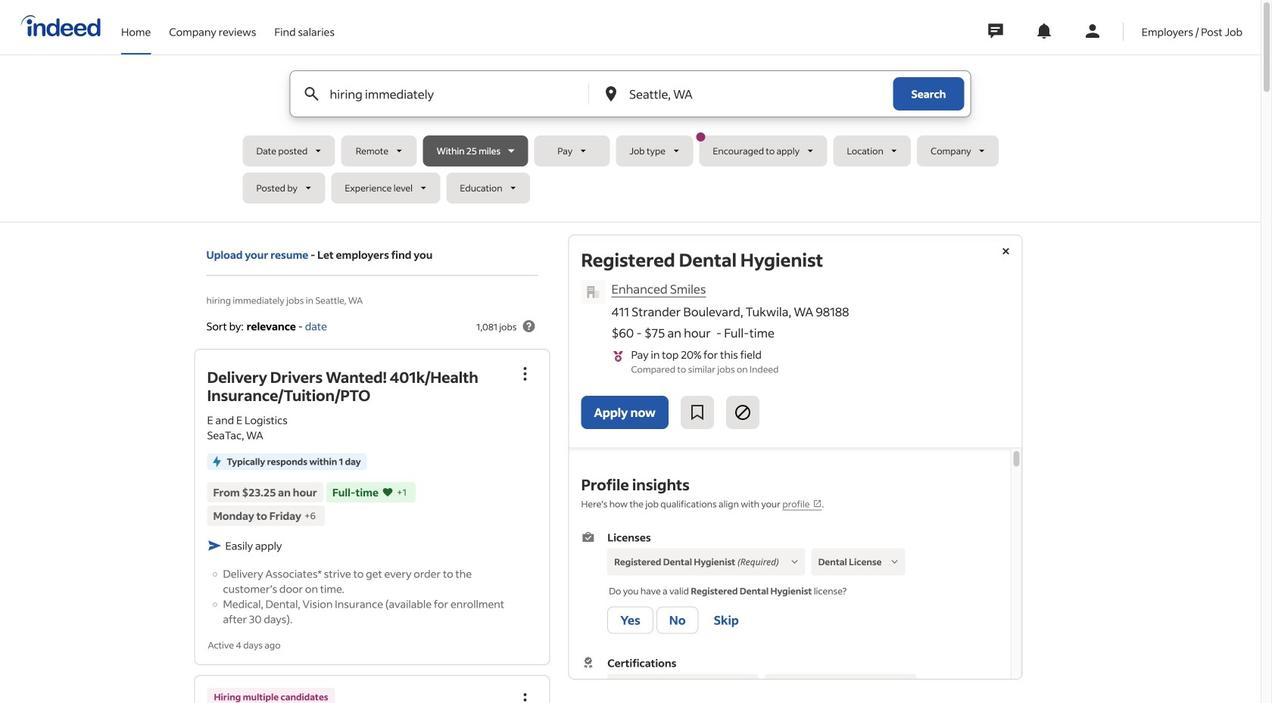 Task type: locate. For each thing, give the bounding box(es) containing it.
profile (opens in a new window) image
[[813, 500, 822, 509]]

job actions for delivery drivers wanted! 401k/health insurance/tuition/pto is collapsed image
[[516, 365, 535, 383]]

not interested image
[[734, 404, 752, 422]]

notifications unread count 0 image
[[1036, 22, 1054, 40]]

messages unread count 0 image
[[986, 16, 1006, 46]]

certifications aed certification missing qualification image
[[766, 676, 910, 695]]

None search field
[[243, 70, 1019, 210]]

Edit location text field
[[627, 71, 863, 117]]



Task type: describe. For each thing, give the bounding box(es) containing it.
close job details image
[[998, 242, 1016, 261]]

help icon image
[[520, 317, 538, 336]]

certifications group
[[582, 656, 999, 704]]

certifications cpr certification missing qualification image
[[609, 676, 752, 695]]

matches your preference image
[[382, 485, 394, 500]]

job actions for preschool aides/preschool teacher - seattle is collapsed image
[[516, 692, 535, 704]]

search: Job title, keywords, or company text field
[[327, 71, 564, 117]]

missing qualification image
[[788, 556, 802, 569]]

licenses group
[[582, 530, 999, 638]]

missing qualification image
[[888, 556, 902, 569]]

save this job image
[[689, 404, 707, 422]]



Task type: vqa. For each thing, say whether or not it's contained in the screenshot.
NOTIFICATIONS UNREAD COUNT 0 image at the right of page
yes



